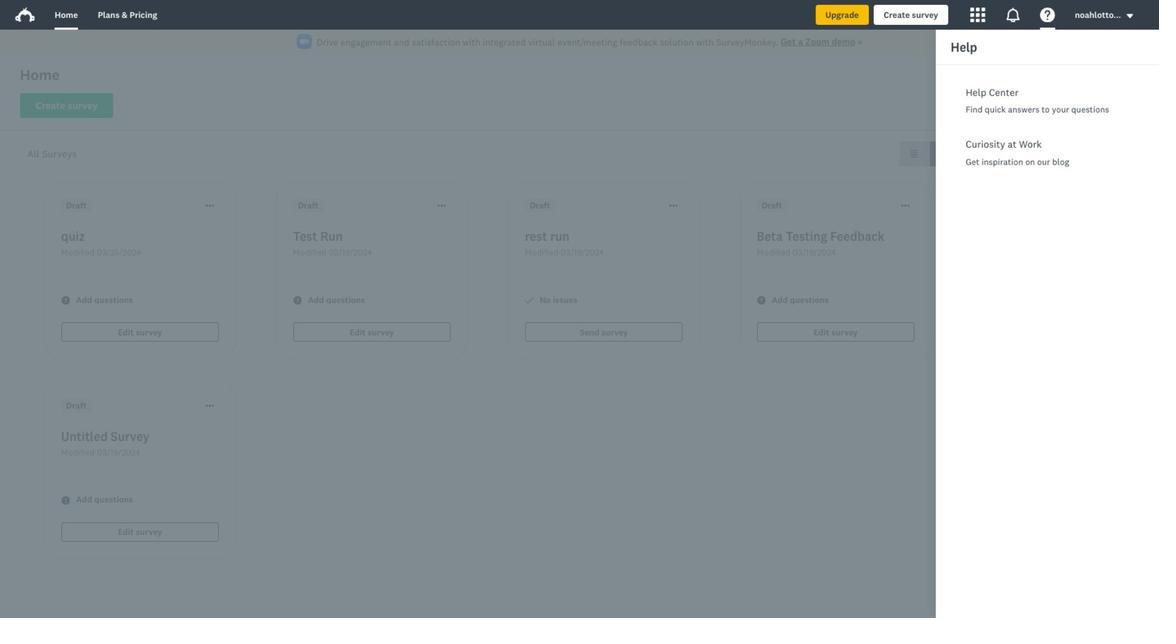 Task type: locate. For each thing, give the bounding box(es) containing it.
0 horizontal spatial warning image
[[61, 496, 70, 505]]

products icon image
[[971, 7, 986, 22], [971, 7, 986, 22]]

2 warning image from the left
[[757, 296, 766, 305]]

warning image
[[61, 296, 70, 305], [757, 296, 766, 305]]

brand logo image
[[15, 5, 35, 25], [15, 7, 35, 22]]

dialog
[[936, 30, 1160, 618]]

group
[[900, 141, 959, 166]]

max diff icon image
[[1046, 160, 1076, 190]]

warning image
[[293, 296, 302, 305], [61, 496, 70, 505]]

dropdown arrow icon image
[[1127, 11, 1135, 20], [1128, 14, 1134, 18]]

1 horizontal spatial warning image
[[293, 296, 302, 305]]

1 horizontal spatial warning image
[[757, 296, 766, 305]]

0 horizontal spatial warning image
[[61, 296, 70, 305]]

1 warning image from the left
[[61, 296, 70, 305]]

1 brand logo image from the top
[[15, 5, 35, 25]]

0 vertical spatial warning image
[[293, 296, 302, 305]]

search image
[[974, 101, 984, 111], [974, 101, 983, 111]]



Task type: vqa. For each thing, say whether or not it's contained in the screenshot.
second Warning icon from right
yes



Task type: describe. For each thing, give the bounding box(es) containing it.
help icon image
[[1041, 7, 1056, 22]]

no issues image
[[525, 296, 534, 305]]

1 vertical spatial warning image
[[61, 496, 70, 505]]

Search text field
[[984, 94, 1108, 119]]

2 brand logo image from the top
[[15, 7, 35, 22]]

notification center icon image
[[1006, 7, 1021, 22]]



